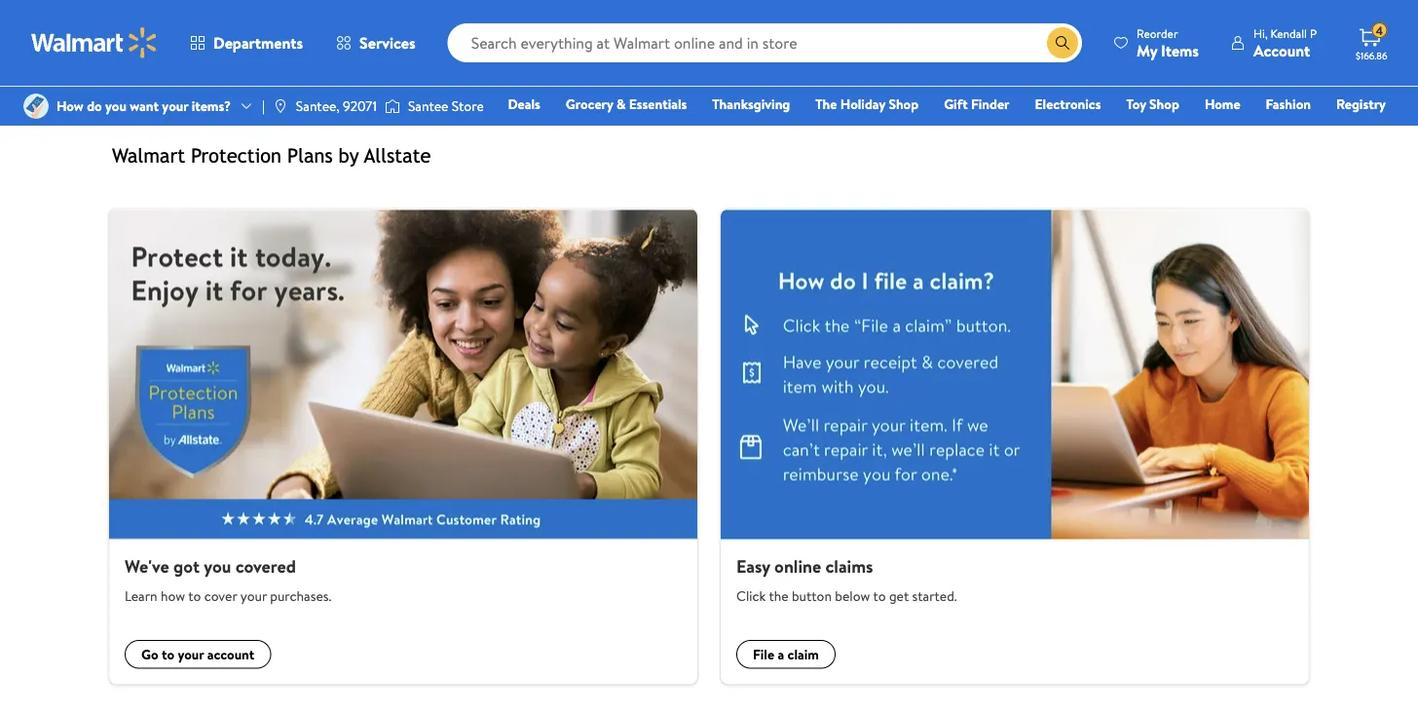 Task type: locate. For each thing, give the bounding box(es) containing it.
gift finder link
[[936, 94, 1019, 115]]

you
[[105, 96, 127, 115], [204, 555, 231, 579]]

1 horizontal spatial to
[[188, 586, 201, 605]]

walmart image
[[31, 27, 158, 58]]

home
[[1205, 95, 1241, 114]]

file a claim
[[753, 645, 819, 664]]

click
[[737, 586, 766, 605]]

account
[[1254, 39, 1311, 61]]

go
[[141, 645, 158, 664]]

 image left how
[[23, 94, 49, 119]]

the
[[816, 95, 838, 114]]

registry
[[1337, 95, 1387, 114]]

we've got you covered list item
[[97, 209, 709, 685]]

you right the do at the top left
[[105, 96, 127, 115]]

fashion
[[1267, 95, 1312, 114]]

2 vertical spatial your
[[178, 645, 204, 664]]

to inside we've got you covered learn how to cover your purchases.
[[188, 586, 201, 605]]

you for covered
[[204, 555, 231, 579]]

electronics link
[[1027, 94, 1110, 115]]

your left account
[[178, 645, 204, 664]]

santee, 92071
[[296, 96, 377, 115]]

walmart+ link
[[1320, 121, 1396, 142]]

your right want
[[162, 96, 188, 115]]

0 horizontal spatial you
[[105, 96, 127, 115]]

santee,
[[296, 96, 340, 115]]

 image
[[23, 94, 49, 119], [385, 96, 400, 116]]

walmart+
[[1329, 122, 1387, 141]]

items
[[1162, 39, 1200, 61]]

2 shop from the left
[[1150, 95, 1180, 114]]

p
[[1311, 25, 1318, 41]]

4
[[1377, 22, 1384, 39]]

claim
[[788, 645, 819, 664]]

0 vertical spatial you
[[105, 96, 127, 115]]

to right how
[[188, 586, 201, 605]]

list containing we've got you covered
[[97, 209, 1321, 685]]

fashion link
[[1258, 94, 1321, 115]]

thanksgiving
[[713, 95, 791, 114]]

2 horizontal spatial to
[[874, 586, 886, 605]]

toy shop
[[1127, 95, 1180, 114]]

your
[[162, 96, 188, 115], [241, 586, 267, 605], [178, 645, 204, 664]]

services
[[360, 32, 416, 54]]

92071
[[343, 96, 377, 115]]

0 horizontal spatial shop
[[889, 95, 919, 114]]

reorder my items
[[1137, 25, 1200, 61]]

started.
[[913, 586, 958, 605]]

1 horizontal spatial  image
[[385, 96, 400, 116]]

to right go
[[162, 645, 174, 664]]

shop right "toy"
[[1150, 95, 1180, 114]]

one
[[1237, 122, 1267, 141]]

the holiday shop
[[816, 95, 919, 114]]

get
[[890, 586, 909, 605]]

account
[[207, 645, 255, 664]]

grocery & essentials
[[566, 95, 687, 114]]

toy
[[1127, 95, 1147, 114]]

1 shop from the left
[[889, 95, 919, 114]]

to
[[188, 586, 201, 605], [874, 586, 886, 605], [162, 645, 174, 664]]

essentials
[[629, 95, 687, 114]]

Search search field
[[448, 23, 1083, 62]]

list
[[97, 209, 1321, 685]]

1 vertical spatial you
[[204, 555, 231, 579]]

gift finder
[[944, 95, 1010, 114]]

claims
[[826, 555, 874, 579]]

your inside we've got you covered learn how to cover your purchases.
[[241, 586, 267, 605]]

 image right 92071
[[385, 96, 400, 116]]

shop right holiday
[[889, 95, 919, 114]]

registry link
[[1328, 94, 1396, 115]]

electronics
[[1035, 95, 1102, 114]]

how
[[161, 586, 185, 605]]

easy online claims click the button below to get started.
[[737, 555, 958, 605]]

home link
[[1197, 94, 1250, 115]]

you inside we've got you covered learn how to cover your purchases.
[[204, 555, 231, 579]]

holiday
[[841, 95, 886, 114]]

debit
[[1270, 122, 1303, 141]]

want
[[130, 96, 159, 115]]

learn
[[125, 586, 158, 605]]

shop
[[889, 95, 919, 114], [1150, 95, 1180, 114]]

1 vertical spatial your
[[241, 586, 267, 605]]

your down covered
[[241, 586, 267, 605]]

do
[[87, 96, 102, 115]]

you up cover at the left of the page
[[204, 555, 231, 579]]

registry one debit
[[1237, 95, 1387, 141]]

 image
[[273, 98, 288, 114]]

deals link
[[499, 94, 549, 115]]

to left get
[[874, 586, 886, 605]]

departments
[[213, 32, 303, 54]]

how do you want your items?
[[57, 96, 231, 115]]

0 horizontal spatial to
[[162, 645, 174, 664]]

1 horizontal spatial shop
[[1150, 95, 1180, 114]]

easy online claims list item
[[709, 209, 1321, 685]]

we've
[[125, 555, 169, 579]]

1 horizontal spatial you
[[204, 555, 231, 579]]

&
[[617, 95, 626, 114]]

0 horizontal spatial  image
[[23, 94, 49, 119]]

items?
[[192, 96, 231, 115]]

toy shop link
[[1118, 94, 1189, 115]]

below
[[835, 586, 871, 605]]



Task type: vqa. For each thing, say whether or not it's contained in the screenshot.
Shop
yes



Task type: describe. For each thing, give the bounding box(es) containing it.
$166.86
[[1357, 49, 1388, 62]]

services button
[[320, 19, 432, 66]]

|
[[262, 96, 265, 115]]

my
[[1137, 39, 1158, 61]]

santee
[[408, 96, 449, 115]]

purchases.
[[270, 586, 332, 605]]

button
[[792, 586, 832, 605]]

the holiday shop link
[[807, 94, 928, 115]]

 image for how do you want your items?
[[23, 94, 49, 119]]

grocery
[[566, 95, 614, 114]]

covered
[[236, 555, 296, 579]]

a
[[778, 645, 785, 664]]

easy
[[737, 555, 771, 579]]

shop inside the 'the holiday shop' link
[[889, 95, 919, 114]]

gift
[[944, 95, 968, 114]]

search icon image
[[1055, 35, 1071, 51]]

grocery & essentials link
[[557, 94, 696, 115]]

store
[[452, 96, 484, 115]]

cover
[[204, 586, 237, 605]]

online
[[775, 555, 822, 579]]

 image for santee store
[[385, 96, 400, 116]]

departments button
[[173, 19, 320, 66]]

finder
[[972, 95, 1010, 114]]

how
[[57, 96, 84, 115]]

0 vertical spatial your
[[162, 96, 188, 115]]

the
[[769, 586, 789, 605]]

go to your account
[[141, 645, 255, 664]]

we've got you covered learn how to cover your purchases.
[[125, 555, 332, 605]]

reorder
[[1137, 25, 1179, 41]]

hi,
[[1254, 25, 1268, 41]]

got
[[174, 555, 200, 579]]

deals
[[508, 95, 541, 114]]

you for want
[[105, 96, 127, 115]]

hi, kendall p account
[[1254, 25, 1318, 61]]

file
[[753, 645, 775, 664]]

to inside easy online claims click the button below to get started.
[[874, 586, 886, 605]]

one debit link
[[1229, 121, 1312, 142]]

Walmart Site-Wide search field
[[448, 23, 1083, 62]]

shop inside toy shop link
[[1150, 95, 1180, 114]]

santee store
[[408, 96, 484, 115]]

thanksgiving link
[[704, 94, 799, 115]]

kendall
[[1271, 25, 1308, 41]]



